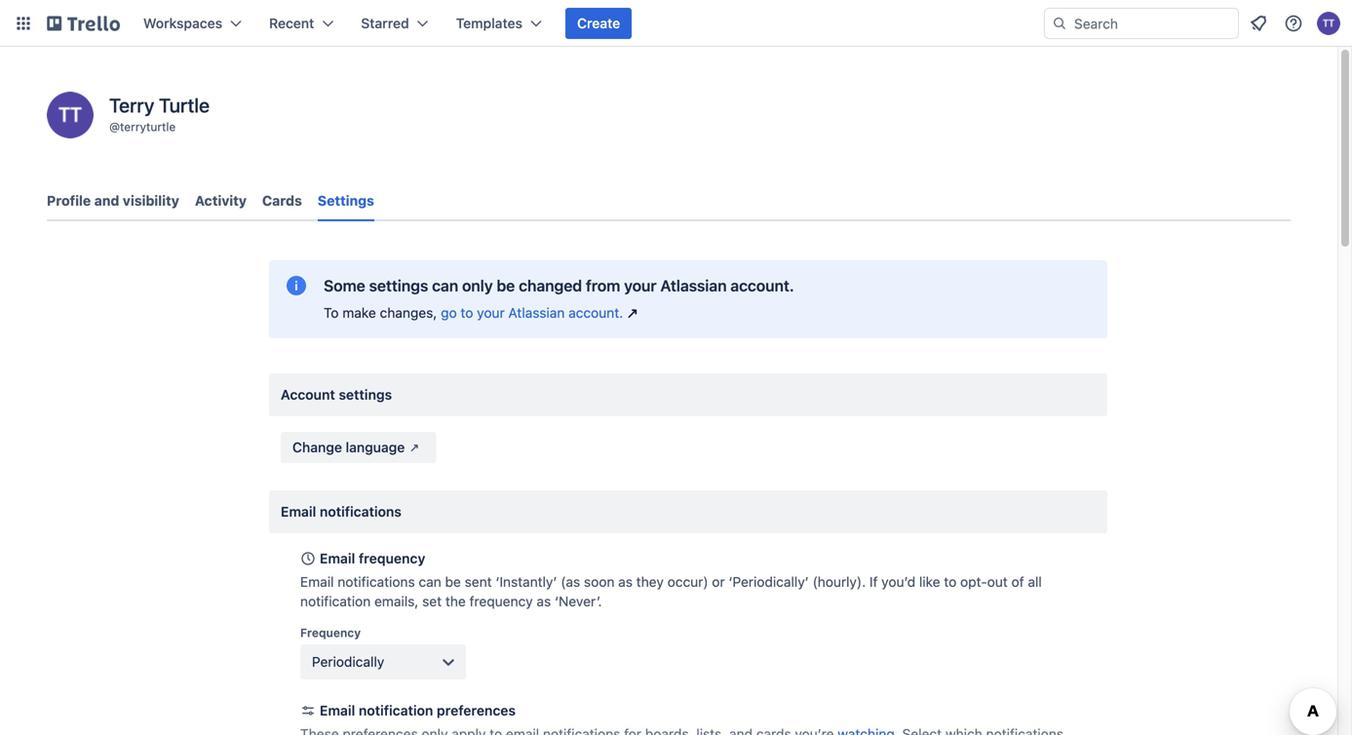 Task type: describe. For each thing, give the bounding box(es) containing it.
recent
[[269, 15, 314, 31]]

profile
[[47, 193, 91, 209]]

0 horizontal spatial account.
[[569, 305, 623, 321]]

Search field
[[1068, 9, 1238, 38]]

email notification preferences
[[320, 703, 516, 719]]

of
[[1012, 574, 1024, 590]]

search image
[[1052, 16, 1068, 31]]

only
[[462, 276, 493, 295]]

go
[[441, 305, 457, 321]]

0 vertical spatial account.
[[731, 276, 794, 295]]

profile and visibility
[[47, 193, 179, 209]]

0 horizontal spatial as
[[537, 593, 551, 609]]

account settings
[[281, 387, 392, 403]]

settings for some
[[369, 276, 428, 295]]

if
[[870, 574, 878, 590]]

notifications for email notifications can be sent 'instantly' (as soon as they occur) or 'periodically' (hourly). if you'd like to opt-out of all notification emails, set the frequency as 'never'.
[[338, 574, 415, 590]]

workspaces
[[143, 15, 222, 31]]

email notifications can be sent 'instantly' (as soon as they occur) or 'periodically' (hourly). if you'd like to opt-out of all notification emails, set the frequency as 'never'.
[[300, 574, 1042, 609]]

occur)
[[668, 574, 708, 590]]

soon
[[584, 574, 615, 590]]

out
[[988, 574, 1008, 590]]

visibility
[[123, 193, 179, 209]]

1 vertical spatial notification
[[359, 703, 433, 719]]

0 vertical spatial frequency
[[359, 550, 425, 567]]

change
[[293, 439, 342, 455]]

sent
[[465, 574, 492, 590]]

can for notifications
[[419, 574, 441, 590]]

templates
[[456, 15, 523, 31]]

1 horizontal spatial terry turtle (terryturtle) image
[[1317, 12, 1341, 35]]

back to home image
[[47, 8, 120, 39]]

email for email frequency
[[320, 550, 355, 567]]

create
[[577, 15, 620, 31]]

the
[[446, 593, 466, 609]]

you'd
[[882, 574, 916, 590]]

can for settings
[[432, 276, 458, 295]]

0 horizontal spatial atlassian
[[509, 305, 565, 321]]

changes,
[[380, 305, 437, 321]]

settings
[[318, 193, 374, 209]]

starred button
[[349, 8, 440, 39]]

(hourly).
[[813, 574, 866, 590]]

emails,
[[374, 593, 419, 609]]

1 horizontal spatial be
[[497, 276, 515, 295]]

terryturtle
[[120, 120, 176, 134]]

terry turtle @ terryturtle
[[109, 94, 210, 134]]

periodically
[[312, 654, 384, 670]]

to inside email notifications can be sent 'instantly' (as soon as they occur) or 'periodically' (hourly). if you'd like to opt-out of all notification emails, set the frequency as 'never'.
[[944, 574, 957, 590]]

@
[[109, 120, 120, 134]]

email for email notifications can be sent 'instantly' (as soon as they occur) or 'periodically' (hourly). if you'd like to opt-out of all notification emails, set the frequency as 'never'.
[[300, 574, 334, 590]]

language
[[346, 439, 405, 455]]

activity link
[[195, 183, 247, 218]]

set
[[422, 593, 442, 609]]

frequency inside email notifications can be sent 'instantly' (as soon as they occur) or 'periodically' (hourly). if you'd like to opt-out of all notification emails, set the frequency as 'never'.
[[470, 593, 533, 609]]



Task type: vqa. For each thing, say whether or not it's contained in the screenshot.
the top the Power-
no



Task type: locate. For each thing, give the bounding box(es) containing it.
settings
[[369, 276, 428, 295], [339, 387, 392, 403]]

notification down "periodically"
[[359, 703, 433, 719]]

profile and visibility link
[[47, 183, 179, 218]]

be
[[497, 276, 515, 295], [445, 574, 461, 590]]

settings up changes,
[[369, 276, 428, 295]]

0 horizontal spatial your
[[477, 305, 505, 321]]

sm image
[[405, 438, 424, 457]]

be inside email notifications can be sent 'instantly' (as soon as they occur) or 'periodically' (hourly). if you'd like to opt-out of all notification emails, set the frequency as 'never'.
[[445, 574, 461, 590]]

or
[[712, 574, 725, 590]]

go to your atlassian account. link
[[441, 303, 643, 323]]

email down "periodically"
[[320, 703, 355, 719]]

1 vertical spatial frequency
[[470, 593, 533, 609]]

terry turtle (terryturtle) image
[[1317, 12, 1341, 35], [47, 92, 94, 138]]

opt-
[[961, 574, 988, 590]]

'instantly'
[[496, 574, 557, 590]]

notification
[[300, 593, 371, 609], [359, 703, 433, 719]]

your down only
[[477, 305, 505, 321]]

as down 'instantly'
[[537, 593, 551, 609]]

atlassian down 'changed'
[[509, 305, 565, 321]]

1 vertical spatial notifications
[[338, 574, 415, 590]]

notification up the frequency
[[300, 593, 371, 609]]

create button
[[566, 8, 632, 39]]

to make changes,
[[324, 305, 441, 321]]

0 horizontal spatial terry turtle (terryturtle) image
[[47, 92, 94, 138]]

0 vertical spatial can
[[432, 276, 458, 295]]

atlassian
[[661, 276, 727, 295], [509, 305, 565, 321]]

1 vertical spatial settings
[[339, 387, 392, 403]]

1 vertical spatial atlassian
[[509, 305, 565, 321]]

turtle
[[159, 94, 210, 117]]

1 vertical spatial be
[[445, 574, 461, 590]]

terry turtle (terryturtle) image right open information menu icon
[[1317, 12, 1341, 35]]

change language
[[293, 439, 405, 455]]

'periodically'
[[729, 574, 809, 590]]

your right from
[[624, 276, 657, 295]]

1 vertical spatial can
[[419, 574, 441, 590]]

go to your atlassian account.
[[441, 305, 623, 321]]

account
[[281, 387, 335, 403]]

recent button
[[257, 8, 345, 39]]

as
[[618, 574, 633, 590], [537, 593, 551, 609]]

notifications inside email notifications can be sent 'instantly' (as soon as they occur) or 'periodically' (hourly). if you'd like to opt-out of all notification emails, set the frequency as 'never'.
[[338, 574, 415, 590]]

to right like
[[944, 574, 957, 590]]

atlassian right from
[[661, 276, 727, 295]]

to
[[461, 305, 473, 321], [944, 574, 957, 590]]

0 horizontal spatial to
[[461, 305, 473, 321]]

frequency
[[359, 550, 425, 567], [470, 593, 533, 609]]

1 horizontal spatial frequency
[[470, 593, 533, 609]]

account.
[[731, 276, 794, 295], [569, 305, 623, 321]]

notifications
[[320, 504, 402, 520], [338, 574, 415, 590]]

0 vertical spatial be
[[497, 276, 515, 295]]

0 vertical spatial notifications
[[320, 504, 402, 520]]

notifications down email frequency
[[338, 574, 415, 590]]

email notifications
[[281, 504, 402, 520]]

1 horizontal spatial your
[[624, 276, 657, 295]]

activity
[[195, 193, 247, 209]]

1 horizontal spatial as
[[618, 574, 633, 590]]

and
[[94, 193, 119, 209]]

0 vertical spatial atlassian
[[661, 276, 727, 295]]

0 vertical spatial terry turtle (terryturtle) image
[[1317, 12, 1341, 35]]

0 horizontal spatial frequency
[[359, 550, 425, 567]]

they
[[636, 574, 664, 590]]

email frequency
[[320, 550, 425, 567]]

as left they
[[618, 574, 633, 590]]

terry turtle (terryturtle) image left @
[[47, 92, 94, 138]]

make
[[343, 305, 376, 321]]

1 horizontal spatial account.
[[731, 276, 794, 295]]

notifications up email frequency
[[320, 504, 402, 520]]

be right only
[[497, 276, 515, 295]]

0 horizontal spatial be
[[445, 574, 461, 590]]

some settings can only be changed from your atlassian account.
[[324, 276, 794, 295]]

1 vertical spatial to
[[944, 574, 957, 590]]

frequency
[[300, 626, 361, 640]]

frequency up emails,
[[359, 550, 425, 567]]

terry
[[109, 94, 154, 117]]

be up the
[[445, 574, 461, 590]]

0 vertical spatial as
[[618, 574, 633, 590]]

1 vertical spatial account.
[[569, 305, 623, 321]]

settings up change language link
[[339, 387, 392, 403]]

cards link
[[262, 183, 302, 218]]

starred
[[361, 15, 409, 31]]

email inside email notifications can be sent 'instantly' (as soon as they occur) or 'periodically' (hourly). if you'd like to opt-out of all notification emails, set the frequency as 'never'.
[[300, 574, 334, 590]]

open information menu image
[[1284, 14, 1304, 33]]

email for email notifications
[[281, 504, 316, 520]]

0 vertical spatial notification
[[300, 593, 371, 609]]

preferences
[[437, 703, 516, 719]]

0 vertical spatial your
[[624, 276, 657, 295]]

workspaces button
[[132, 8, 254, 39]]

can up go on the top of the page
[[432, 276, 458, 295]]

frequency down sent
[[470, 593, 533, 609]]

email down email notifications
[[320, 550, 355, 567]]

email
[[281, 504, 316, 520], [320, 550, 355, 567], [300, 574, 334, 590], [320, 703, 355, 719]]

1 horizontal spatial to
[[944, 574, 957, 590]]

change language link
[[281, 432, 436, 463]]

from
[[586, 276, 620, 295]]

to right go on the top of the page
[[461, 305, 473, 321]]

can up set
[[419, 574, 441, 590]]

to
[[324, 305, 339, 321]]

1 vertical spatial as
[[537, 593, 551, 609]]

(as
[[561, 574, 580, 590]]

0 vertical spatial to
[[461, 305, 473, 321]]

notification inside email notifications can be sent 'instantly' (as soon as they occur) or 'periodically' (hourly). if you'd like to opt-out of all notification emails, set the frequency as 'never'.
[[300, 593, 371, 609]]

email down change
[[281, 504, 316, 520]]

your
[[624, 276, 657, 295], [477, 305, 505, 321]]

1 vertical spatial your
[[477, 305, 505, 321]]

settings for account
[[339, 387, 392, 403]]

can inside email notifications can be sent 'instantly' (as soon as they occur) or 'periodically' (hourly). if you'd like to opt-out of all notification emails, set the frequency as 'never'.
[[419, 574, 441, 590]]

0 notifications image
[[1247, 12, 1271, 35]]

changed
[[519, 276, 582, 295]]

notifications for email notifications
[[320, 504, 402, 520]]

can
[[432, 276, 458, 295], [419, 574, 441, 590]]

primary element
[[0, 0, 1352, 47]]

0 vertical spatial settings
[[369, 276, 428, 295]]

cards
[[262, 193, 302, 209]]

1 vertical spatial terry turtle (terryturtle) image
[[47, 92, 94, 138]]

'never'.
[[555, 593, 602, 609]]

email for email notification preferences
[[320, 703, 355, 719]]

settings link
[[318, 183, 374, 221]]

templates button
[[444, 8, 554, 39]]

all
[[1028, 574, 1042, 590]]

email up the frequency
[[300, 574, 334, 590]]

1 horizontal spatial atlassian
[[661, 276, 727, 295]]

some
[[324, 276, 365, 295]]

like
[[919, 574, 941, 590]]



